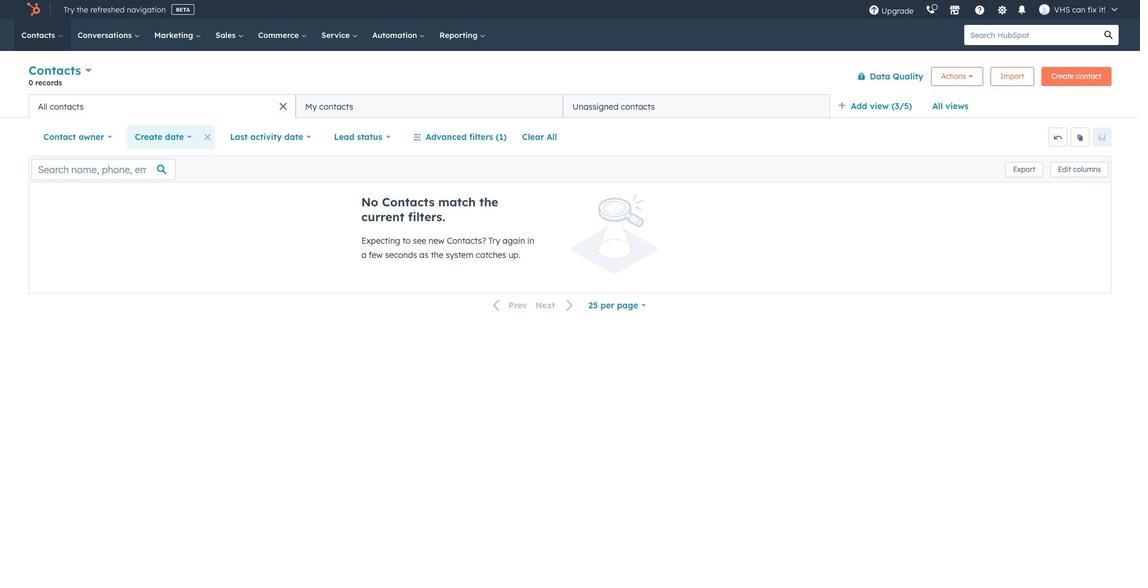 Task type: vqa. For each thing, say whether or not it's contained in the screenshot.
CODE
no



Task type: describe. For each thing, give the bounding box(es) containing it.
Search HubSpot search field
[[965, 25, 1099, 45]]

pagination navigation
[[486, 298, 581, 314]]

Search name, phone, email addresses, or company search field
[[31, 159, 176, 180]]



Task type: locate. For each thing, give the bounding box(es) containing it.
jer mill image
[[1039, 4, 1050, 15]]

banner
[[29, 61, 1112, 94]]

marketplaces image
[[950, 5, 960, 16]]

menu
[[863, 0, 1126, 19]]



